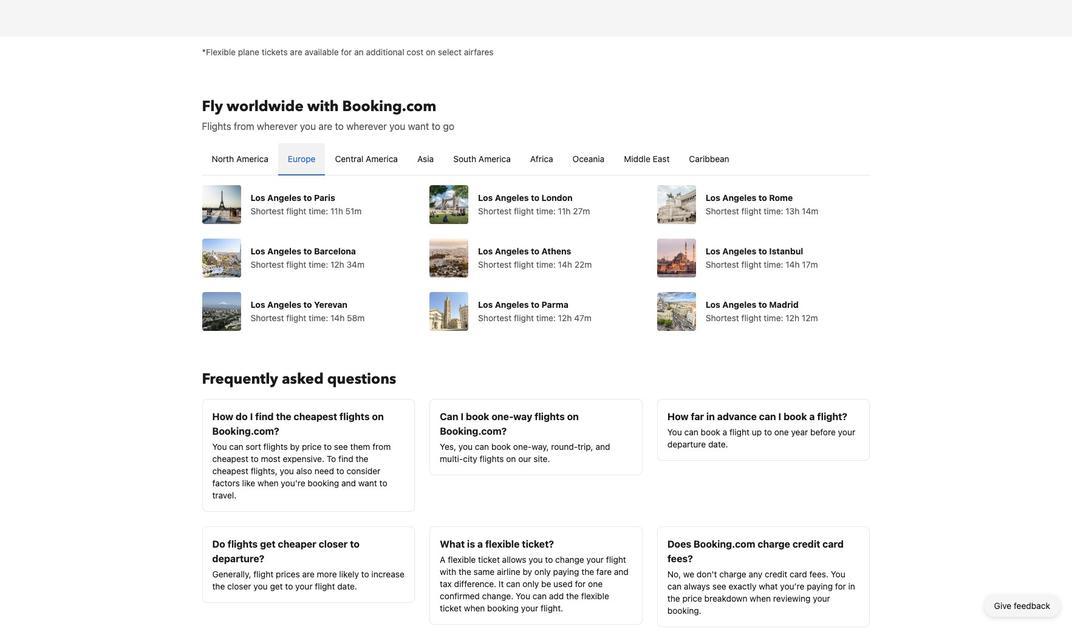 Task type: locate. For each thing, give the bounding box(es) containing it.
when inside does booking.com charge credit card fees? no, we don't charge any credit card fees. you can always see exactly what you're paying for in the price breakdown when reviewing your booking.
[[750, 593, 771, 604]]

0 horizontal spatial how
[[212, 411, 234, 422]]

shortest for los angeles to rome shortest flight time: 13h 14m
[[706, 206, 740, 216]]

shortest right los angeles to london image
[[478, 206, 512, 216]]

card
[[823, 539, 844, 550], [790, 569, 808, 579]]

you right change.
[[516, 591, 531, 601]]

time: for paris
[[309, 206, 328, 216]]

34m
[[347, 259, 365, 270]]

a right "is"
[[478, 539, 483, 550]]

0 vertical spatial one-
[[492, 411, 514, 422]]

flight inside los angeles to paris shortest flight time: 11h 51m
[[286, 206, 307, 216]]

3 i from the left
[[779, 411, 782, 422]]

angeles inside los angeles to london shortest flight time: 11h 27m
[[495, 192, 529, 203]]

closer
[[319, 539, 348, 550], [227, 581, 251, 592]]

angeles inside los angeles to paris shortest flight time: 11h 51m
[[267, 192, 301, 203]]

by
[[290, 442, 300, 452], [523, 567, 532, 577]]

find
[[255, 411, 274, 422], [339, 454, 354, 464]]

time: inside los angeles to parma shortest flight time: 12h 47m
[[537, 313, 556, 323]]

angeles inside los angeles to rome shortest flight time: 13h 14m
[[723, 192, 757, 203]]

1 vertical spatial find
[[339, 454, 354, 464]]

time: inside los angeles to rome shortest flight time: 13h 14m
[[764, 206, 784, 216]]

1 horizontal spatial paying
[[807, 581, 833, 592]]

1 how from the left
[[212, 411, 234, 422]]

ticket down confirmed
[[440, 603, 462, 614]]

worldwide
[[227, 96, 304, 116]]

are right 'tickets'
[[290, 46, 303, 57]]

asia
[[418, 153, 434, 164]]

14h inside 'los angeles to istanbul shortest flight time: 14h 17m'
[[786, 259, 800, 270]]

los inside los angeles to athens shortest flight time: 14h 22m
[[478, 246, 493, 256]]

rome
[[770, 192, 793, 203]]

when down flights,
[[258, 478, 279, 488]]

the up booking.
[[668, 593, 680, 604]]

to left go
[[432, 121, 441, 132]]

africa button
[[521, 143, 563, 175]]

generally,
[[212, 569, 251, 579]]

to inside los angeles to paris shortest flight time: 11h 51m
[[304, 192, 312, 203]]

an
[[354, 46, 364, 57]]

you left sort
[[212, 442, 227, 452]]

1 horizontal spatial booking.com?
[[440, 426, 507, 437]]

1 horizontal spatial closer
[[319, 539, 348, 550]]

what
[[440, 539, 465, 550]]

0 vertical spatial get
[[260, 539, 276, 550]]

get left cheaper
[[260, 539, 276, 550]]

on left our
[[506, 454, 516, 464]]

47m
[[574, 313, 592, 323]]

do
[[212, 539, 225, 550]]

shortest right los angeles to parma image
[[478, 313, 512, 323]]

want down consider
[[358, 478, 377, 488]]

0 horizontal spatial date.
[[337, 581, 357, 592]]

america right north
[[236, 153, 269, 164]]

0 vertical spatial paying
[[553, 567, 579, 577]]

1 horizontal spatial america
[[366, 153, 398, 164]]

los inside los angeles to yerevan shortest flight time: 14h 58m
[[251, 299, 265, 310]]

angeles inside los angeles to athens shortest flight time: 14h 22m
[[495, 246, 529, 256]]

angeles for athens
[[495, 246, 529, 256]]

0 vertical spatial charge
[[758, 539, 791, 550]]

los right los angeles to london image
[[478, 192, 493, 203]]

1 horizontal spatial when
[[464, 603, 485, 614]]

1 horizontal spatial for
[[575, 579, 586, 589]]

any
[[749, 569, 763, 579]]

shortest right los angeles to madrid image
[[706, 313, 740, 323]]

0 horizontal spatial america
[[236, 153, 269, 164]]

one left "year"
[[775, 427, 789, 437]]

fare
[[597, 567, 612, 577]]

price
[[302, 442, 322, 452], [683, 593, 703, 604]]

0 vertical spatial closer
[[319, 539, 348, 550]]

los inside los angeles to parma shortest flight time: 12h 47m
[[478, 299, 493, 310]]

1 vertical spatial credit
[[765, 569, 788, 579]]

and right trip,
[[596, 442, 611, 452]]

11h left 51m
[[331, 206, 343, 216]]

0 vertical spatial with
[[307, 96, 339, 116]]

los right the los angeles to istanbul image
[[706, 246, 721, 256]]

2 horizontal spatial america
[[479, 153, 511, 164]]

before
[[811, 427, 836, 437]]

a inside the what is a flexible ticket? a flexible ticket allows you to change your flight with the same airline by only paying the fare and tax difference. it can only be used for one confirmed change. you can add the flexible ticket when booking your flight.
[[478, 539, 483, 550]]

angeles
[[267, 192, 301, 203], [495, 192, 529, 203], [723, 192, 757, 203], [267, 246, 301, 256], [495, 246, 529, 256], [723, 246, 757, 256], [267, 299, 301, 310], [495, 299, 529, 310], [723, 299, 757, 310]]

0 vertical spatial one
[[775, 427, 789, 437]]

fees?
[[668, 553, 693, 564]]

to inside los angeles to rome shortest flight time: 13h 14m
[[759, 192, 768, 203]]

price inside does booking.com charge credit card fees? no, we don't charge any credit card fees. you can always see exactly what you're paying for in the price breakdown when reviewing your booking.
[[683, 593, 703, 604]]

2 horizontal spatial i
[[779, 411, 782, 422]]

paying inside the what is a flexible ticket? a flexible ticket allows you to change your flight with the same airline by only paying the fare and tax difference. it can only be used for one confirmed change. you can add the flexible ticket when booking your flight.
[[553, 567, 579, 577]]

to right up at the right bottom
[[765, 427, 772, 437]]

2 horizontal spatial and
[[614, 567, 629, 577]]

14h down athens
[[558, 259, 572, 270]]

2 america from the left
[[366, 153, 398, 164]]

departure?
[[212, 553, 265, 564]]

0 vertical spatial from
[[234, 121, 254, 132]]

time: down athens
[[537, 259, 556, 270]]

time: for yerevan
[[309, 313, 328, 323]]

what is a flexible ticket? a flexible ticket allows you to change your flight with the same airline by only paying the fare and tax difference. it can only be used for one confirmed change. you can add the flexible ticket when booking your flight.
[[440, 539, 629, 614]]

your left flight.
[[521, 603, 539, 614]]

1 vertical spatial booking
[[488, 603, 519, 614]]

only left be at the right bottom
[[523, 579, 539, 589]]

1 vertical spatial closer
[[227, 581, 251, 592]]

your
[[839, 427, 856, 437], [587, 555, 604, 565], [295, 581, 313, 592], [813, 593, 831, 604], [521, 603, 539, 614]]

0 vertical spatial date.
[[709, 439, 729, 449]]

booking down need
[[308, 478, 339, 488]]

only
[[535, 567, 551, 577], [523, 579, 539, 589]]

los
[[251, 192, 265, 203], [478, 192, 493, 203], [706, 192, 721, 203], [251, 246, 265, 256], [478, 246, 493, 256], [706, 246, 721, 256], [251, 299, 265, 310], [478, 299, 493, 310], [706, 299, 721, 310]]

los inside los angeles to paris shortest flight time: 11h 51m
[[251, 192, 265, 203]]

questions
[[327, 369, 396, 389]]

booking.
[[668, 606, 702, 616]]

multi-
[[440, 454, 463, 464]]

in right you're
[[849, 581, 856, 592]]

factors
[[212, 478, 240, 488]]

1 horizontal spatial one
[[775, 427, 789, 437]]

time: down yerevan
[[309, 313, 328, 323]]

south america
[[454, 153, 511, 164]]

angeles for parma
[[495, 299, 529, 310]]

expensive.
[[283, 454, 325, 464]]

los right los angeles to madrid image
[[706, 299, 721, 310]]

1 horizontal spatial by
[[523, 567, 532, 577]]

flight up los angeles to yerevan shortest flight time: 14h 58m at the left
[[286, 259, 307, 270]]

date. down likely
[[337, 581, 357, 592]]

14h inside los angeles to yerevan shortest flight time: 14h 58m
[[331, 313, 345, 323]]

to left barcelona in the top left of the page
[[304, 246, 312, 256]]

los inside los angeles to madrid shortest flight time: 12h 12m
[[706, 299, 721, 310]]

2 vertical spatial flexible
[[581, 591, 609, 601]]

booking.com down 'additional'
[[342, 96, 437, 116]]

0 vertical spatial are
[[290, 46, 303, 57]]

0 horizontal spatial paying
[[553, 567, 579, 577]]

book up "year"
[[784, 411, 808, 422]]

flight for istanbul
[[742, 259, 762, 270]]

1 vertical spatial and
[[342, 478, 356, 488]]

12h
[[331, 259, 344, 270], [558, 313, 572, 323], [786, 313, 800, 323]]

to inside los angeles to london shortest flight time: 11h 27m
[[531, 192, 540, 203]]

shortest inside los angeles to madrid shortest flight time: 12h 12m
[[706, 313, 740, 323]]

how left far
[[668, 411, 689, 422]]

add
[[549, 591, 564, 601]]

shortest inside los angeles to rome shortest flight time: 13h 14m
[[706, 206, 740, 216]]

1 horizontal spatial see
[[713, 581, 727, 592]]

you up central america
[[390, 121, 406, 132]]

angeles inside 'los angeles to istanbul shortest flight time: 14h 17m'
[[723, 246, 757, 256]]

time: for barcelona
[[309, 259, 328, 270]]

to down sort
[[251, 454, 259, 464]]

2 horizontal spatial for
[[836, 581, 846, 592]]

angeles for london
[[495, 192, 529, 203]]

one-
[[492, 411, 514, 422], [514, 442, 532, 452]]

flight left 47m
[[514, 313, 534, 323]]

los right los angeles to yerevan image
[[251, 299, 265, 310]]

flight up los angeles to barcelona shortest flight time: 12h 34m
[[286, 206, 307, 216]]

find right do
[[255, 411, 274, 422]]

to right need
[[337, 466, 344, 476]]

paying down fees.
[[807, 581, 833, 592]]

1 vertical spatial booking.com
[[694, 539, 756, 550]]

booking.com inside fly worldwide with booking.com flights from wherever you are to wherever you want to go
[[342, 96, 437, 116]]

price down always
[[683, 593, 703, 604]]

flexible
[[485, 539, 520, 550], [448, 555, 476, 565], [581, 591, 609, 601]]

1 horizontal spatial price
[[683, 593, 703, 604]]

credit up what
[[765, 569, 788, 579]]

0 horizontal spatial flexible
[[448, 555, 476, 565]]

advance
[[718, 411, 757, 422]]

you're
[[781, 581, 805, 592]]

time: inside los angeles to london shortest flight time: 11h 27m
[[537, 206, 556, 216]]

los angeles to madrid shortest flight time: 12h 12m
[[706, 299, 818, 323]]

1 11h from the left
[[331, 206, 343, 216]]

date.
[[709, 439, 729, 449], [337, 581, 357, 592]]

time: down madrid
[[764, 313, 784, 323]]

i right can
[[461, 411, 464, 422]]

for left "an"
[[341, 46, 352, 57]]

time: inside los angeles to madrid shortest flight time: 12h 12m
[[764, 313, 784, 323]]

the inside do flights get cheaper closer to departure? generally, flight prices are more likely to increase the closer you get to your flight date.
[[212, 581, 225, 592]]

0 vertical spatial see
[[334, 442, 348, 452]]

0 horizontal spatial 11h
[[331, 206, 343, 216]]

you inside how do i find the cheapest flights on booking.com? you can sort flights by price to see them from cheapest to most expensive. to find the cheapest flights, you also need to consider factors like when you're booking and want to travel.
[[280, 466, 294, 476]]

when down what
[[750, 593, 771, 604]]

11h inside los angeles to paris shortest flight time: 11h 51m
[[331, 206, 343, 216]]

los angeles to paris image
[[202, 185, 241, 224]]

frequently
[[202, 369, 278, 389]]

angeles inside los angeles to barcelona shortest flight time: 12h 34m
[[267, 246, 301, 256]]

0 horizontal spatial ticket
[[440, 603, 462, 614]]

price up expensive.
[[302, 442, 322, 452]]

los inside 'los angeles to istanbul shortest flight time: 14h 17m'
[[706, 246, 721, 256]]

2 vertical spatial are
[[302, 569, 315, 579]]

your down the prices
[[295, 581, 313, 592]]

america for north america
[[236, 153, 269, 164]]

departure
[[668, 439, 706, 449]]

from
[[234, 121, 254, 132], [373, 442, 391, 452]]

booking.com? up city
[[440, 426, 507, 437]]

los for los angeles to athens shortest flight time: 14h 22m
[[478, 246, 493, 256]]

shortest inside los angeles to paris shortest flight time: 11h 51m
[[251, 206, 284, 216]]

time: for athens
[[537, 259, 556, 270]]

los angeles to yerevan shortest flight time: 14h 58m
[[251, 299, 365, 323]]

fly
[[202, 96, 223, 116]]

flight inside los angeles to parma shortest flight time: 12h 47m
[[514, 313, 534, 323]]

1 horizontal spatial booking.com
[[694, 539, 756, 550]]

you up "departure"
[[668, 427, 682, 437]]

2 vertical spatial a
[[478, 539, 483, 550]]

los inside los angeles to barcelona shortest flight time: 12h 34m
[[251, 246, 265, 256]]

how for how do i find the cheapest flights on booking.com?
[[212, 411, 234, 422]]

1 vertical spatial a
[[723, 427, 728, 437]]

to left istanbul
[[759, 246, 768, 256]]

see up to at the bottom left of the page
[[334, 442, 348, 452]]

2 horizontal spatial flexible
[[581, 591, 609, 601]]

0 vertical spatial card
[[823, 539, 844, 550]]

0 horizontal spatial with
[[307, 96, 339, 116]]

0 horizontal spatial card
[[790, 569, 808, 579]]

by inside how do i find the cheapest flights on booking.com? you can sort flights by price to see them from cheapest to most expensive. to find the cheapest flights, you also need to consider factors like when you're booking and want to travel.
[[290, 442, 300, 452]]

3 america from the left
[[479, 153, 511, 164]]

asked
[[282, 369, 324, 389]]

0 horizontal spatial i
[[250, 411, 253, 422]]

flight left 13h
[[742, 206, 762, 216]]

america right south
[[479, 153, 511, 164]]

see up breakdown
[[713, 581, 727, 592]]

0 horizontal spatial want
[[358, 478, 377, 488]]

can up up at the right bottom
[[760, 411, 777, 422]]

when down confirmed
[[464, 603, 485, 614]]

shortest inside los angeles to parma shortest flight time: 12h 47m
[[478, 313, 512, 323]]

0 horizontal spatial see
[[334, 442, 348, 452]]

time: down barcelona in the top left of the page
[[309, 259, 328, 270]]

flight inside los angeles to barcelona shortest flight time: 12h 34m
[[286, 259, 307, 270]]

1 vertical spatial flexible
[[448, 555, 476, 565]]

one
[[775, 427, 789, 437], [588, 579, 603, 589]]

flight for madrid
[[742, 313, 762, 323]]

booking down change.
[[488, 603, 519, 614]]

credit
[[793, 539, 821, 550], [765, 569, 788, 579]]

america for central america
[[366, 153, 398, 164]]

to inside los angeles to madrid shortest flight time: 12h 12m
[[759, 299, 768, 310]]

14h for 22m
[[558, 259, 572, 270]]

los inside los angeles to london shortest flight time: 11h 27m
[[478, 192, 493, 203]]

0 horizontal spatial closer
[[227, 581, 251, 592]]

14h inside los angeles to athens shortest flight time: 14h 22m
[[558, 259, 572, 270]]

los angeles to yerevan image
[[202, 292, 241, 331]]

1 vertical spatial from
[[373, 442, 391, 452]]

2 horizontal spatial when
[[750, 593, 771, 604]]

from inside fly worldwide with booking.com flights from wherever you are to wherever you want to go
[[234, 121, 254, 132]]

time: inside 'los angeles to istanbul shortest flight time: 14h 17m'
[[764, 259, 784, 270]]

also
[[296, 466, 312, 476]]

you up city
[[459, 442, 473, 452]]

shortest inside los angeles to london shortest flight time: 11h 27m
[[478, 206, 512, 216]]

from right them
[[373, 442, 391, 452]]

0 horizontal spatial and
[[342, 478, 356, 488]]

a
[[810, 411, 815, 422], [723, 427, 728, 437], [478, 539, 483, 550]]

2 horizontal spatial a
[[810, 411, 815, 422]]

0 horizontal spatial a
[[478, 539, 483, 550]]

want left go
[[408, 121, 429, 132]]

los angeles to athens image
[[430, 239, 469, 277]]

1 horizontal spatial i
[[461, 411, 464, 422]]

flight inside los angeles to rome shortest flight time: 13h 14m
[[742, 206, 762, 216]]

1 horizontal spatial date.
[[709, 439, 729, 449]]

0 vertical spatial in
[[707, 411, 715, 422]]

los for los angeles to madrid shortest flight time: 12h 12m
[[706, 299, 721, 310]]

shortest right los angeles to barcelona image
[[251, 259, 284, 270]]

2 booking.com? from the left
[[440, 426, 507, 437]]

tab list
[[202, 143, 871, 176]]

central
[[335, 153, 364, 164]]

angeles left barcelona in the top left of the page
[[267, 246, 301, 256]]

11h for 27m
[[558, 206, 571, 216]]

1 booking.com? from the left
[[212, 426, 279, 437]]

2 vertical spatial and
[[614, 567, 629, 577]]

1 horizontal spatial in
[[849, 581, 856, 592]]

los angeles to barcelona image
[[202, 239, 241, 277]]

time: for madrid
[[764, 313, 784, 323]]

0 vertical spatial by
[[290, 442, 300, 452]]

to
[[335, 121, 344, 132], [432, 121, 441, 132], [304, 192, 312, 203], [531, 192, 540, 203], [759, 192, 768, 203], [304, 246, 312, 256], [531, 246, 540, 256], [759, 246, 768, 256], [304, 299, 312, 310], [531, 299, 540, 310], [759, 299, 768, 310], [765, 427, 772, 437], [324, 442, 332, 452], [251, 454, 259, 464], [337, 466, 344, 476], [380, 478, 388, 488], [350, 539, 360, 550], [545, 555, 553, 565], [361, 569, 369, 579], [285, 581, 293, 592]]

paying up used
[[553, 567, 579, 577]]

flights inside do flights get cheaper closer to departure? generally, flight prices are more likely to increase the closer you get to your flight date.
[[228, 539, 258, 550]]

and down consider
[[342, 478, 356, 488]]

by inside the what is a flexible ticket? a flexible ticket allows you to change your flight with the same airline by only paying the fare and tax difference. it can only be used for one confirmed change. you can add the flexible ticket when booking your flight.
[[523, 567, 532, 577]]

0 horizontal spatial when
[[258, 478, 279, 488]]

0 horizontal spatial in
[[707, 411, 715, 422]]

with
[[307, 96, 339, 116], [440, 567, 457, 577]]

to inside los angeles to athens shortest flight time: 14h 22m
[[531, 246, 540, 256]]

0 vertical spatial and
[[596, 442, 611, 452]]

you down ticket?
[[529, 555, 543, 565]]

1 i from the left
[[250, 411, 253, 422]]

1 horizontal spatial credit
[[793, 539, 821, 550]]

europe
[[288, 153, 316, 164]]

0 horizontal spatial booking.com
[[342, 96, 437, 116]]

12h inside los angeles to madrid shortest flight time: 12h 12m
[[786, 313, 800, 323]]

booking.com? inside how do i find the cheapest flights on booking.com? you can sort flights by price to see them from cheapest to most expensive. to find the cheapest flights, you also need to consider factors like when you're booking and want to travel.
[[212, 426, 279, 437]]

1 horizontal spatial booking
[[488, 603, 519, 614]]

1 vertical spatial paying
[[807, 581, 833, 592]]

angeles for yerevan
[[267, 299, 301, 310]]

0 horizontal spatial wherever
[[257, 121, 298, 132]]

want
[[408, 121, 429, 132], [358, 478, 377, 488]]

12h down parma
[[558, 313, 572, 323]]

los angeles to madrid image
[[657, 292, 696, 331]]

los angeles to london image
[[430, 185, 469, 224]]

12h inside los angeles to parma shortest flight time: 12h 47m
[[558, 313, 572, 323]]

wherever up central america
[[346, 121, 387, 132]]

on down the questions
[[372, 411, 384, 422]]

booking.com inside does booking.com charge credit card fees? no, we don't charge any credit card fees. you can always see exactly what you're paying for in the price breakdown when reviewing your booking.
[[694, 539, 756, 550]]

shortest inside los angeles to yerevan shortest flight time: 14h 58m
[[251, 313, 284, 323]]

2 horizontal spatial 12h
[[786, 313, 800, 323]]

1 vertical spatial are
[[319, 121, 333, 132]]

22m
[[575, 259, 592, 270]]

you
[[300, 121, 316, 132], [390, 121, 406, 132], [459, 442, 473, 452], [280, 466, 294, 476], [529, 555, 543, 565], [254, 581, 268, 592]]

is
[[467, 539, 475, 550]]

1 vertical spatial in
[[849, 581, 856, 592]]

1 horizontal spatial ticket
[[478, 555, 500, 565]]

flight up los angeles to madrid shortest flight time: 12h 12m
[[742, 259, 762, 270]]

1 vertical spatial by
[[523, 567, 532, 577]]

booking inside the what is a flexible ticket? a flexible ticket allows you to change your flight with the same airline by only paying the fare and tax difference. it can only be used for one confirmed change. you can add the flexible ticket when booking your flight.
[[488, 603, 519, 614]]

give feedback
[[995, 601, 1051, 611]]

2 how from the left
[[668, 411, 689, 422]]

how left do
[[212, 411, 234, 422]]

our
[[519, 454, 532, 464]]

los angeles to paris shortest flight time: 11h 51m
[[251, 192, 362, 216]]

flight for barcelona
[[286, 259, 307, 270]]

to inside 'los angeles to istanbul shortest flight time: 14h 17m'
[[759, 246, 768, 256]]

i inside how far in advance can i book a flight? you can book a flight up to one year before your departure date.
[[779, 411, 782, 422]]

12h for 47m
[[558, 313, 572, 323]]

charge up 'exactly'
[[720, 569, 747, 579]]

cost
[[407, 46, 424, 57]]

how for how far in advance can i book a flight?
[[668, 411, 689, 422]]

shortest inside los angeles to barcelona shortest flight time: 12h 34m
[[251, 259, 284, 270]]

shortest for los angeles to barcelona shortest flight time: 12h 34m
[[251, 259, 284, 270]]

0 vertical spatial booking.com
[[342, 96, 437, 116]]

flight inside los angeles to london shortest flight time: 11h 27m
[[514, 206, 534, 216]]

0 vertical spatial credit
[[793, 539, 821, 550]]

and inside can i book one-way flights on booking.com? yes, you can book one-way, round-trip, and multi-city flights on our site.
[[596, 442, 611, 452]]

plane
[[238, 46, 260, 57]]

time: inside los angeles to yerevan shortest flight time: 14h 58m
[[309, 313, 328, 323]]

do flights get cheaper closer to departure? generally, flight prices are more likely to increase the closer you get to your flight date.
[[212, 539, 405, 592]]

be
[[542, 579, 551, 589]]

los for los angeles to barcelona shortest flight time: 12h 34m
[[251, 246, 265, 256]]

los for los angeles to istanbul shortest flight time: 14h 17m
[[706, 246, 721, 256]]

1 vertical spatial want
[[358, 478, 377, 488]]

to left athens
[[531, 246, 540, 256]]

how inside how far in advance can i book a flight? you can book a flight up to one year before your departure date.
[[668, 411, 689, 422]]

0 horizontal spatial price
[[302, 442, 322, 452]]

time: for istanbul
[[764, 259, 784, 270]]

2 i from the left
[[461, 411, 464, 422]]

tab list containing north america
[[202, 143, 871, 176]]

1 america from the left
[[236, 153, 269, 164]]

city
[[463, 454, 478, 464]]

for right used
[[575, 579, 586, 589]]

flight inside los angeles to yerevan shortest flight time: 14h 58m
[[286, 313, 307, 323]]

america for south america
[[479, 153, 511, 164]]

1 vertical spatial one
[[588, 579, 603, 589]]

with inside fly worldwide with booking.com flights from wherever you are to wherever you want to go
[[307, 96, 339, 116]]

los for los angeles to parma shortest flight time: 12h 47m
[[478, 299, 493, 310]]

0 horizontal spatial booking
[[308, 478, 339, 488]]

year
[[792, 427, 808, 437]]

card up you're
[[790, 569, 808, 579]]

11h inside los angeles to london shortest flight time: 11h 27m
[[558, 206, 571, 216]]

them
[[350, 442, 370, 452]]

los right los angeles to rome image
[[706, 192, 721, 203]]

date. right "departure"
[[709, 439, 729, 449]]

oceania button
[[563, 143, 615, 175]]

11h down london
[[558, 206, 571, 216]]

do
[[236, 411, 248, 422]]

1 horizontal spatial flexible
[[485, 539, 520, 550]]

1 horizontal spatial wherever
[[346, 121, 387, 132]]

parma
[[542, 299, 569, 310]]

time: inside los angeles to paris shortest flight time: 11h 51m
[[309, 206, 328, 216]]

angeles left paris
[[267, 192, 301, 203]]

always
[[684, 581, 711, 592]]

1 vertical spatial date.
[[337, 581, 357, 592]]

flights up departure?
[[228, 539, 258, 550]]

12h for 34m
[[331, 259, 344, 270]]

north america
[[212, 153, 269, 164]]

2 11h from the left
[[558, 206, 571, 216]]

0 vertical spatial a
[[810, 411, 815, 422]]

flexible down fare at the right of page
[[581, 591, 609, 601]]

los angeles to barcelona shortest flight time: 12h 34m
[[251, 246, 365, 270]]

to inside los angeles to barcelona shortest flight time: 12h 34m
[[304, 246, 312, 256]]

barcelona
[[314, 246, 356, 256]]

travel.
[[212, 490, 237, 500]]

you right fees.
[[831, 569, 846, 579]]

1 horizontal spatial want
[[408, 121, 429, 132]]

1 horizontal spatial and
[[596, 442, 611, 452]]

1 horizontal spatial 14h
[[558, 259, 572, 270]]

shortest for los angeles to paris shortest flight time: 11h 51m
[[251, 206, 284, 216]]

when inside how do i find the cheapest flights on booking.com? you can sort flights by price to see them from cheapest to most expensive. to find the cheapest flights, you also need to consider factors like when you're booking and want to travel.
[[258, 478, 279, 488]]

12m
[[802, 313, 818, 323]]

angeles inside los angeles to parma shortest flight time: 12h 47m
[[495, 299, 529, 310]]

wherever down worldwide
[[257, 121, 298, 132]]

and
[[596, 442, 611, 452], [342, 478, 356, 488], [614, 567, 629, 577]]

los inside los angeles to rome shortest flight time: 13h 14m
[[706, 192, 721, 203]]

los right los angeles to parma image
[[478, 299, 493, 310]]

shortest inside los angeles to athens shortest flight time: 14h 22m
[[478, 259, 512, 270]]

angeles for paris
[[267, 192, 301, 203]]

how far in advance can i book a flight? you can book a flight up to one year before your departure date.
[[668, 411, 856, 449]]

0 vertical spatial want
[[408, 121, 429, 132]]

0 horizontal spatial 14h
[[331, 313, 345, 323]]

only up be at the right bottom
[[535, 567, 551, 577]]



Task type: vqa. For each thing, say whether or not it's contained in the screenshot.
find to the right
yes



Task type: describe. For each thing, give the bounding box(es) containing it.
angeles for madrid
[[723, 299, 757, 310]]

with inside the what is a flexible ticket? a flexible ticket allows you to change your flight with the same airline by only paying the fare and tax difference. it can only be used for one confirmed change. you can add the flexible ticket when booking your flight.
[[440, 567, 457, 577]]

price inside how do i find the cheapest flights on booking.com? you can sort flights by price to see them from cheapest to most expensive. to find the cheapest flights, you also need to consider factors like when you're booking and want to travel.
[[302, 442, 322, 452]]

to inside los angeles to parma shortest flight time: 12h 47m
[[531, 299, 540, 310]]

frequently asked questions
[[202, 369, 396, 389]]

south america button
[[444, 143, 521, 175]]

your inside do flights get cheaper closer to departure? generally, flight prices are more likely to increase the closer you get to your flight date.
[[295, 581, 313, 592]]

*flexible plane tickets are available for an additional cost on select airfares
[[202, 46, 494, 57]]

way,
[[532, 442, 549, 452]]

to up central
[[335, 121, 344, 132]]

to up likely
[[350, 539, 360, 550]]

does
[[668, 539, 692, 550]]

you inside the what is a flexible ticket? a flexible ticket allows you to change your flight with the same airline by only paying the fare and tax difference. it can only be used for one confirmed change. you can add the flexible ticket when booking your flight.
[[516, 591, 531, 601]]

want inside fly worldwide with booking.com flights from wherever you are to wherever you want to go
[[408, 121, 429, 132]]

0 vertical spatial cheapest
[[294, 411, 337, 422]]

south
[[454, 153, 477, 164]]

0 horizontal spatial credit
[[765, 569, 788, 579]]

the down frequently asked questions
[[276, 411, 292, 422]]

flight for paris
[[286, 206, 307, 216]]

yerevan
[[314, 299, 348, 310]]

see inside how do i find the cheapest flights on booking.com? you can sort flights by price to see them from cheapest to most expensive. to find the cheapest flights, you also need to consider factors like when you're booking and want to travel.
[[334, 442, 348, 452]]

site.
[[534, 454, 550, 464]]

can inside can i book one-way flights on booking.com? yes, you can book one-way, round-trip, and multi-city flights on our site.
[[475, 442, 489, 452]]

for inside the what is a flexible ticket? a flexible ticket allows you to change your flight with the same airline by only paying the fare and tax difference. it can only be used for one confirmed change. you can add the flexible ticket when booking your flight.
[[575, 579, 586, 589]]

los angeles to istanbul image
[[657, 239, 696, 277]]

0 vertical spatial only
[[535, 567, 551, 577]]

paying inside does booking.com charge credit card fees? no, we don't charge any credit card fees. you can always see exactly what you're paying for in the price breakdown when reviewing your booking.
[[807, 581, 833, 592]]

you inside does booking.com charge credit card fees? no, we don't charge any credit card fees. you can always see exactly what you're paying for in the price breakdown when reviewing your booking.
[[831, 569, 846, 579]]

for inside does booking.com charge credit card fees? no, we don't charge any credit card fees. you can always see exactly what you're paying for in the price breakdown when reviewing your booking.
[[836, 581, 846, 592]]

12h for 12m
[[786, 313, 800, 323]]

the down used
[[567, 591, 579, 601]]

fees.
[[810, 569, 829, 579]]

1 vertical spatial cheapest
[[212, 454, 249, 464]]

the left fare at the right of page
[[582, 567, 594, 577]]

0 horizontal spatial find
[[255, 411, 274, 422]]

shortest for los angeles to london shortest flight time: 11h 27m
[[478, 206, 512, 216]]

1 wherever from the left
[[257, 121, 298, 132]]

to inside los angeles to yerevan shortest flight time: 14h 58m
[[304, 299, 312, 310]]

need
[[315, 466, 334, 476]]

your inside how far in advance can i book a flight? you can book a flight up to one year before your departure date.
[[839, 427, 856, 437]]

north
[[212, 153, 234, 164]]

shortest for los angeles to yerevan shortest flight time: 14h 58m
[[251, 313, 284, 323]]

central america button
[[325, 143, 408, 175]]

shortest for los angeles to athens shortest flight time: 14h 22m
[[478, 259, 512, 270]]

1 horizontal spatial charge
[[758, 539, 791, 550]]

you inside can i book one-way flights on booking.com? yes, you can book one-way, round-trip, and multi-city flights on our site.
[[459, 442, 473, 452]]

paris
[[314, 192, 335, 203]]

flight for parma
[[514, 313, 534, 323]]

angeles for rome
[[723, 192, 757, 203]]

i inside how do i find the cheapest flights on booking.com? you can sort flights by price to see them from cheapest to most expensive. to find the cheapest flights, you also need to consider factors like when you're booking and want to travel.
[[250, 411, 253, 422]]

london
[[542, 192, 573, 203]]

flight.
[[541, 603, 563, 614]]

middle
[[624, 153, 651, 164]]

11h for 51m
[[331, 206, 343, 216]]

flight?
[[818, 411, 848, 422]]

on inside how do i find the cheapest flights on booking.com? you can sort flights by price to see them from cheapest to most expensive. to find the cheapest flights, you also need to consider factors like when you're booking and want to travel.
[[372, 411, 384, 422]]

can up "departure"
[[685, 427, 699, 437]]

it
[[499, 579, 504, 589]]

can inside does booking.com charge credit card fees? no, we don't charge any credit card fees. you can always see exactly what you're paying for in the price breakdown when reviewing your booking.
[[668, 581, 682, 592]]

book left way,
[[492, 442, 511, 452]]

madrid
[[770, 299, 799, 310]]

los angeles to athens shortest flight time: 14h 22m
[[478, 246, 592, 270]]

caribbean
[[689, 153, 730, 164]]

flights,
[[251, 466, 278, 476]]

oceania
[[573, 153, 605, 164]]

from inside how do i find the cheapest flights on booking.com? you can sort flights by price to see them from cheapest to most expensive. to find the cheapest flights, you also need to consider factors like when you're booking and want to travel.
[[373, 442, 391, 452]]

when inside the what is a flexible ticket? a flexible ticket allows you to change your flight with the same airline by only paying the fare and tax difference. it can only be used for one confirmed change. you can add the flexible ticket when booking your flight.
[[464, 603, 485, 614]]

sort
[[246, 442, 261, 452]]

can inside how do i find the cheapest flights on booking.com? you can sort flights by price to see them from cheapest to most expensive. to find the cheapest flights, you also need to consider factors like when you're booking and want to travel.
[[229, 442, 243, 452]]

your inside does booking.com charge credit card fees? no, we don't charge any credit card fees. you can always see exactly what you're paying for in the price breakdown when reviewing your booking.
[[813, 593, 831, 604]]

los angeles to parma shortest flight time: 12h 47m
[[478, 299, 592, 323]]

central america
[[335, 153, 398, 164]]

to inside the what is a flexible ticket? a flexible ticket allows you to change your flight with the same airline by only paying the fare and tax difference. it can only be used for one confirmed change. you can add the flexible ticket when booking your flight.
[[545, 555, 553, 565]]

likely
[[339, 569, 359, 579]]

available
[[305, 46, 339, 57]]

are inside do flights get cheaper closer to departure? generally, flight prices are more likely to increase the closer you get to your flight date.
[[302, 569, 315, 579]]

you up europe
[[300, 121, 316, 132]]

confirmed
[[440, 591, 480, 601]]

way
[[514, 411, 533, 422]]

give feedback button
[[985, 596, 1061, 617]]

date. inside how far in advance can i book a flight? you can book a flight up to one year before your departure date.
[[709, 439, 729, 449]]

flight left the prices
[[254, 569, 274, 579]]

time: for parma
[[537, 313, 556, 323]]

istanbul
[[770, 246, 804, 256]]

you inside how do i find the cheapest flights on booking.com? you can sort flights by price to see them from cheapest to most expensive. to find the cheapest flights, you also need to consider factors like when you're booking and want to travel.
[[212, 442, 227, 452]]

the up difference.
[[459, 567, 472, 577]]

to
[[327, 454, 336, 464]]

2 wherever from the left
[[346, 121, 387, 132]]

flights up most
[[264, 442, 288, 452]]

angeles for istanbul
[[723, 246, 757, 256]]

change.
[[482, 591, 514, 601]]

time: for london
[[537, 206, 556, 216]]

you inside how far in advance can i book a flight? you can book a flight up to one year before your departure date.
[[668, 427, 682, 437]]

on up round-
[[567, 411, 579, 422]]

i inside can i book one-way flights on booking.com? yes, you can book one-way, round-trip, and multi-city flights on our site.
[[461, 411, 464, 422]]

asia button
[[408, 143, 444, 175]]

give
[[995, 601, 1012, 611]]

middle east
[[624, 153, 670, 164]]

flight for athens
[[514, 259, 534, 270]]

flight for london
[[514, 206, 534, 216]]

0 horizontal spatial for
[[341, 46, 352, 57]]

additional
[[366, 46, 405, 57]]

flights right way
[[535, 411, 565, 422]]

flight down more
[[315, 581, 335, 592]]

17m
[[802, 259, 818, 270]]

flight for yerevan
[[286, 313, 307, 323]]

flight for rome
[[742, 206, 762, 216]]

go
[[443, 121, 455, 132]]

one inside how far in advance can i book a flight? you can book a flight up to one year before your departure date.
[[775, 427, 789, 437]]

los for los angeles to rome shortest flight time: 13h 14m
[[706, 192, 721, 203]]

a
[[440, 555, 446, 565]]

date. inside do flights get cheaper closer to departure? generally, flight prices are more likely to increase the closer you get to your flight date.
[[337, 581, 357, 592]]

more
[[317, 569, 337, 579]]

the up consider
[[356, 454, 369, 464]]

1 vertical spatial only
[[523, 579, 539, 589]]

book right can
[[466, 411, 490, 422]]

you inside do flights get cheaper closer to departure? generally, flight prices are more likely to increase the closer you get to your flight date.
[[254, 581, 268, 592]]

you inside the what is a flexible ticket? a flexible ticket allows you to change your flight with the same airline by only paying the fare and tax difference. it can only be used for one confirmed change. you can add the flexible ticket when booking your flight.
[[529, 555, 543, 565]]

and inside how do i find the cheapest flights on booking.com? you can sort flights by price to see them from cheapest to most expensive. to find the cheapest flights, you also need to consider factors like when you're booking and want to travel.
[[342, 478, 356, 488]]

0 vertical spatial ticket
[[478, 555, 500, 565]]

up
[[752, 427, 762, 437]]

ticket?
[[522, 539, 554, 550]]

time: for rome
[[764, 206, 784, 216]]

1 vertical spatial one-
[[514, 442, 532, 452]]

1 horizontal spatial card
[[823, 539, 844, 550]]

can down be at the right bottom
[[533, 591, 547, 601]]

to down consider
[[380, 478, 388, 488]]

to down the prices
[[285, 581, 293, 592]]

14h for 58m
[[331, 313, 345, 323]]

1 horizontal spatial a
[[723, 427, 728, 437]]

round-
[[551, 442, 578, 452]]

book down far
[[701, 427, 721, 437]]

shortest for los angeles to madrid shortest flight time: 12h 12m
[[706, 313, 740, 323]]

africa
[[530, 153, 553, 164]]

are inside fly worldwide with booking.com flights from wherever you are to wherever you want to go
[[319, 121, 333, 132]]

los angeles to istanbul shortest flight time: 14h 17m
[[706, 246, 818, 270]]

see inside does booking.com charge credit card fees? no, we don't charge any credit card fees. you can always see exactly what you're paying for in the price breakdown when reviewing your booking.
[[713, 581, 727, 592]]

to up to at the bottom left of the page
[[324, 442, 332, 452]]

your up fare at the right of page
[[587, 555, 604, 565]]

2 vertical spatial cheapest
[[212, 466, 249, 476]]

breakdown
[[705, 593, 748, 604]]

north america button
[[202, 143, 278, 175]]

most
[[261, 454, 281, 464]]

want inside how do i find the cheapest flights on booking.com? you can sort flights by price to see them from cheapest to most expensive. to find the cheapest flights, you also need to consider factors like when you're booking and want to travel.
[[358, 478, 377, 488]]

on right cost
[[426, 46, 436, 57]]

los for los angeles to london shortest flight time: 11h 27m
[[478, 192, 493, 203]]

flight inside how far in advance can i book a flight? you can book a flight up to one year before your departure date.
[[730, 427, 750, 437]]

flights right city
[[480, 454, 504, 464]]

27m
[[573, 206, 590, 216]]

what
[[759, 581, 778, 592]]

angeles for barcelona
[[267, 246, 301, 256]]

trip,
[[578, 442, 594, 452]]

allows
[[502, 555, 527, 565]]

no,
[[668, 569, 681, 579]]

and inside the what is a flexible ticket? a flexible ticket allows you to change your flight with the same airline by only paying the fare and tax difference. it can only be used for one confirmed change. you can add the flexible ticket when booking your flight.
[[614, 567, 629, 577]]

los for los angeles to paris shortest flight time: 11h 51m
[[251, 192, 265, 203]]

in inside does booking.com charge credit card fees? no, we don't charge any credit card fees. you can always see exactly what you're paying for in the price breakdown when reviewing your booking.
[[849, 581, 856, 592]]

in inside how far in advance can i book a flight? you can book a flight up to one year before your departure date.
[[707, 411, 715, 422]]

1 vertical spatial get
[[270, 581, 283, 592]]

los angeles to rome image
[[657, 185, 696, 224]]

flight inside the what is a flexible ticket? a flexible ticket allows you to change your flight with the same airline by only paying the fare and tax difference. it can only be used for one confirmed change. you can add the flexible ticket when booking your flight.
[[606, 555, 627, 565]]

0 horizontal spatial charge
[[720, 569, 747, 579]]

tax
[[440, 579, 452, 589]]

can right 'it'
[[506, 579, 521, 589]]

prices
[[276, 569, 300, 579]]

flights up them
[[340, 411, 370, 422]]

to inside how far in advance can i book a flight? you can book a flight up to one year before your departure date.
[[765, 427, 772, 437]]

0 vertical spatial flexible
[[485, 539, 520, 550]]

booking inside how do i find the cheapest flights on booking.com? you can sort flights by price to see them from cheapest to most expensive. to find the cheapest flights, you also need to consider factors like when you're booking and want to travel.
[[308, 478, 339, 488]]

cheaper
[[278, 539, 317, 550]]

exactly
[[729, 581, 757, 592]]

does booking.com charge credit card fees? no, we don't charge any credit card fees. you can always see exactly what you're paying for in the price breakdown when reviewing your booking.
[[668, 539, 856, 616]]

14h for 17m
[[786, 259, 800, 270]]

one inside the what is a flexible ticket? a flexible ticket allows you to change your flight with the same airline by only paying the fare and tax difference. it can only be used for one confirmed change. you can add the flexible ticket when booking your flight.
[[588, 579, 603, 589]]

yes,
[[440, 442, 456, 452]]

1 horizontal spatial find
[[339, 454, 354, 464]]

booking.com? inside can i book one-way flights on booking.com? yes, you can book one-way, round-trip, and multi-city flights on our site.
[[440, 426, 507, 437]]

shortest for los angeles to istanbul shortest flight time: 14h 17m
[[706, 259, 740, 270]]

the inside does booking.com charge credit card fees? no, we don't charge any credit card fees. you can always see exactly what you're paying for in the price breakdown when reviewing your booking.
[[668, 593, 680, 604]]

los angeles to parma image
[[430, 292, 469, 331]]

flights
[[202, 121, 231, 132]]

increase
[[372, 569, 405, 579]]

change
[[556, 555, 585, 565]]

can i book one-way flights on booking.com? yes, you can book one-way, round-trip, and multi-city flights on our site.
[[440, 411, 611, 464]]

you're
[[281, 478, 305, 488]]

shortest for los angeles to parma shortest flight time: 12h 47m
[[478, 313, 512, 323]]

athens
[[542, 246, 572, 256]]

los for los angeles to yerevan shortest flight time: 14h 58m
[[251, 299, 265, 310]]

to right likely
[[361, 569, 369, 579]]

1 vertical spatial card
[[790, 569, 808, 579]]

*flexible
[[202, 46, 236, 57]]

europe button
[[278, 143, 325, 175]]



